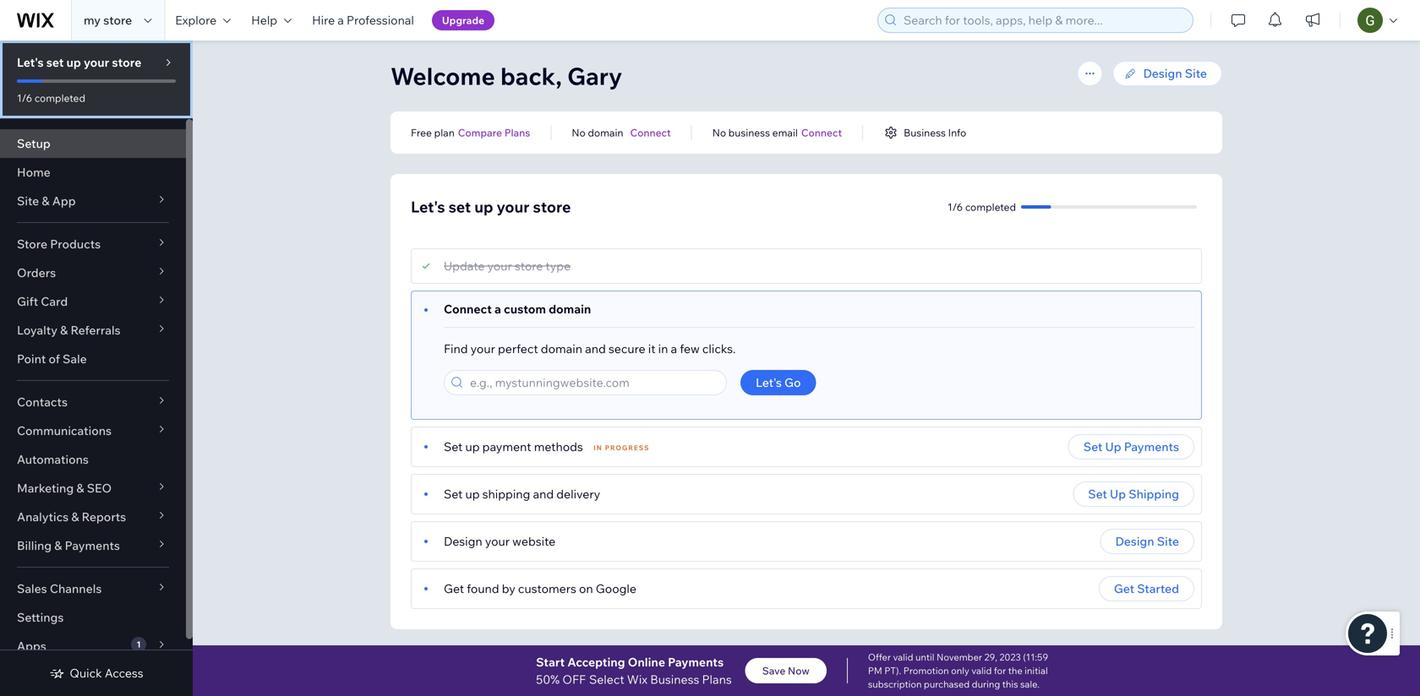 Task type: vqa. For each thing, say whether or not it's contained in the screenshot.
the bottommost ABOUT
no



Task type: describe. For each thing, give the bounding box(es) containing it.
business info button
[[884, 125, 966, 140]]

info
[[948, 126, 966, 139]]

a for custom
[[495, 302, 501, 317]]

plan
[[434, 126, 455, 139]]

1/6 completed inside sidebar element
[[17, 92, 85, 104]]

gift card button
[[0, 287, 186, 316]]

50%
[[536, 672, 560, 687]]

design inside button
[[1116, 534, 1155, 549]]

gift card
[[17, 294, 68, 309]]

help
[[251, 13, 277, 27]]

analytics & reports
[[17, 510, 126, 525]]

start
[[536, 655, 565, 670]]

0 vertical spatial wix
[[682, 651, 704, 666]]

store
[[17, 237, 47, 252]]

type
[[546, 259, 571, 273]]

perfect
[[498, 342, 538, 356]]

design inside "link"
[[1143, 66, 1182, 81]]

analytics
[[17, 510, 69, 525]]

point of sale link
[[0, 345, 186, 374]]

analytics & reports button
[[0, 503, 186, 532]]

design site link
[[1113, 61, 1222, 86]]

few
[[680, 342, 700, 356]]

only
[[951, 665, 970, 677]]

store products button
[[0, 230, 186, 259]]

0 vertical spatial domain
[[588, 126, 623, 139]]

in
[[658, 342, 668, 356]]

the
[[1008, 665, 1023, 677]]

on
[[579, 582, 593, 596]]

professional
[[347, 13, 414, 27]]

no business email connect
[[712, 126, 842, 139]]

products
[[50, 237, 101, 252]]

hire
[[312, 13, 335, 27]]

pm
[[868, 665, 883, 677]]

connect a custom domain
[[444, 302, 591, 317]]

site inside "link"
[[1185, 66, 1207, 81]]

design site button
[[1100, 529, 1195, 555]]

find your perfect domain and secure it in a few clicks.
[[444, 342, 736, 356]]

1 vertical spatial let's
[[411, 197, 445, 216]]

site inside button
[[1157, 534, 1179, 549]]

during
[[972, 679, 1000, 691]]

wix inside start accepting online payments 50% off select wix business plans
[[627, 672, 648, 687]]

set for set up payment methods
[[444, 440, 463, 454]]

set for set up payments
[[1084, 440, 1103, 454]]

until
[[916, 652, 935, 664]]

by
[[502, 582, 516, 596]]

no for no domain
[[572, 126, 586, 139]]

let's set up your store inside sidebar element
[[17, 55, 142, 70]]

up left payment
[[465, 440, 480, 454]]

set up shipping and delivery
[[444, 487, 600, 502]]

payment
[[482, 440, 531, 454]]

get found by customers on google
[[444, 582, 637, 596]]

apps
[[17, 639, 46, 654]]

online
[[628, 655, 665, 670]]

design site inside "link"
[[1143, 66, 1207, 81]]

store products
[[17, 237, 101, 252]]

select
[[589, 672, 624, 687]]

0 vertical spatial plans
[[504, 126, 530, 139]]

2 horizontal spatial a
[[671, 342, 677, 356]]

shipping
[[1129, 487, 1179, 502]]

payments for set up payments
[[1124, 440, 1179, 454]]

design your website
[[444, 534, 556, 549]]

app
[[52, 194, 76, 208]]

design site inside button
[[1116, 534, 1179, 549]]

show your support button
[[826, 651, 933, 666]]

explore
[[175, 13, 217, 27]]

stands
[[707, 651, 745, 666]]

set up payments button
[[1068, 435, 1195, 460]]

let's inside button
[[756, 375, 782, 390]]

up left shipping
[[465, 487, 480, 502]]

welcome back, gary
[[391, 61, 622, 91]]

card
[[41, 294, 68, 309]]

set inside sidebar element
[[46, 55, 64, 70]]

marketing & seo button
[[0, 474, 186, 503]]

hire a professional link
[[302, 0, 424, 41]]

setup
[[17, 136, 51, 151]]

completed inside sidebar element
[[35, 92, 85, 104]]

no domain connect
[[572, 126, 671, 139]]

billing & payments button
[[0, 532, 186, 561]]

automations link
[[0, 446, 186, 474]]

marketing
[[17, 481, 74, 496]]

purchased
[[924, 679, 970, 691]]

1 horizontal spatial connect
[[630, 126, 671, 139]]

2 horizontal spatial connect
[[801, 126, 842, 139]]

payments inside start accepting online payments 50% off select wix business plans
[[668, 655, 724, 670]]

1 vertical spatial 1/6
[[948, 201, 963, 213]]

communications
[[17, 424, 112, 438]]

upgrade button
[[432, 10, 495, 30]]

communications button
[[0, 417, 186, 446]]

connect link for no business email connect
[[801, 125, 842, 140]]

orders
[[17, 265, 56, 280]]

automations
[[17, 452, 89, 467]]

sales channels
[[17, 582, 102, 596]]

now
[[788, 665, 810, 678]]

0 horizontal spatial connect
[[444, 302, 492, 317]]

set up shipping
[[1088, 487, 1179, 502]]

1 vertical spatial set
[[449, 197, 471, 216]]

settings link
[[0, 604, 186, 632]]

contacts
[[17, 395, 68, 410]]

sidebar element
[[0, 41, 193, 697]]

compare plans link
[[458, 125, 530, 140]]

& for loyalty
[[60, 323, 68, 338]]

let's inside sidebar element
[[17, 55, 44, 70]]

get for get found by customers on google
[[444, 582, 464, 596]]

1 horizontal spatial and
[[585, 342, 606, 356]]

pt).
[[885, 665, 901, 677]]

point
[[17, 352, 46, 366]]

set for set up shipping
[[1088, 487, 1107, 502]]

site & app button
[[0, 187, 186, 216]]

channels
[[50, 582, 102, 596]]

& for site
[[42, 194, 50, 208]]

your up update your store type
[[497, 197, 530, 216]]

my
[[84, 13, 101, 27]]

custom
[[504, 302, 546, 317]]

seo
[[87, 481, 112, 496]]

set for set up shipping and delivery
[[444, 487, 463, 502]]

business
[[729, 126, 770, 139]]

& for billing
[[54, 539, 62, 553]]

your inside sidebar element
[[84, 55, 109, 70]]



Task type: locate. For each thing, give the bounding box(es) containing it.
a right in
[[671, 342, 677, 356]]

website
[[512, 534, 556, 549]]

domain for custom
[[549, 302, 591, 317]]

wix left "stands"
[[682, 651, 704, 666]]

0 horizontal spatial let's
[[17, 55, 44, 70]]

1 vertical spatial up
[[1110, 487, 1126, 502]]

site inside popup button
[[17, 194, 39, 208]]

wix stands with ukraine show your support
[[682, 651, 933, 666]]

set inside button
[[1084, 440, 1103, 454]]

2 vertical spatial site
[[1157, 534, 1179, 549]]

business down online
[[650, 672, 699, 687]]

in
[[594, 444, 603, 452]]

business left info
[[904, 126, 946, 139]]

store down my store
[[112, 55, 142, 70]]

connect link
[[630, 125, 671, 140], [801, 125, 842, 140]]

up inside sidebar element
[[66, 55, 81, 70]]

store right my
[[103, 13, 132, 27]]

valid up during
[[972, 665, 992, 677]]

save
[[762, 665, 786, 678]]

2 horizontal spatial let's
[[756, 375, 782, 390]]

2023
[[1000, 652, 1021, 664]]

0 horizontal spatial and
[[533, 487, 554, 502]]

store inside sidebar element
[[112, 55, 142, 70]]

let's set up your store up update your store type
[[411, 197, 571, 216]]

0 vertical spatial 1/6
[[17, 92, 32, 104]]

referrals
[[71, 323, 121, 338]]

up inside set up payments button
[[1105, 440, 1122, 454]]

your for find
[[471, 342, 495, 356]]

loyalty
[[17, 323, 57, 338]]

contacts button
[[0, 388, 186, 417]]

1 no from the left
[[572, 126, 586, 139]]

1 vertical spatial completed
[[965, 201, 1016, 213]]

sale
[[63, 352, 87, 366]]

& left the reports
[[71, 510, 79, 525]]

quick access
[[70, 666, 143, 681]]

orders button
[[0, 259, 186, 287]]

promotion
[[904, 665, 949, 677]]

1 horizontal spatial 1/6 completed
[[948, 201, 1016, 213]]

0 vertical spatial valid
[[893, 652, 913, 664]]

connect
[[630, 126, 671, 139], [801, 126, 842, 139], [444, 302, 492, 317]]

payments for billing & payments
[[65, 539, 120, 553]]

1
[[137, 640, 141, 650]]

set up setup
[[46, 55, 64, 70]]

1 vertical spatial a
[[495, 302, 501, 317]]

loyalty & referrals button
[[0, 316, 186, 345]]

store left the type
[[515, 259, 543, 273]]

1 get from the left
[[444, 582, 464, 596]]

1 horizontal spatial site
[[1157, 534, 1179, 549]]

home link
[[0, 158, 186, 187]]

reports
[[82, 510, 126, 525]]

0 vertical spatial design site
[[1143, 66, 1207, 81]]

0 horizontal spatial connect link
[[630, 125, 671, 140]]

0 vertical spatial 1/6 completed
[[17, 92, 85, 104]]

& for marketing
[[76, 481, 84, 496]]

settings
[[17, 610, 64, 625]]

accepting
[[567, 655, 625, 670]]

a left custom on the left top
[[495, 302, 501, 317]]

get started button
[[1099, 577, 1195, 602]]

a
[[338, 13, 344, 27], [495, 302, 501, 317], [671, 342, 677, 356]]

1 vertical spatial wix
[[627, 672, 648, 687]]

1 horizontal spatial no
[[712, 126, 726, 139]]

update
[[444, 259, 485, 273]]

completed
[[35, 92, 85, 104], [965, 201, 1016, 213]]

marketing & seo
[[17, 481, 112, 496]]

welcome
[[391, 61, 495, 91]]

1 horizontal spatial 1/6
[[948, 201, 963, 213]]

your for design
[[485, 534, 510, 549]]

up up set up shipping
[[1105, 440, 1122, 454]]

1 horizontal spatial business
[[904, 126, 946, 139]]

go
[[785, 375, 801, 390]]

up up setup link
[[66, 55, 81, 70]]

started
[[1137, 582, 1179, 596]]

1 horizontal spatial valid
[[972, 665, 992, 677]]

plans inside start accepting online payments 50% off select wix business plans
[[702, 672, 732, 687]]

0 vertical spatial payments
[[1124, 440, 1179, 454]]

0 horizontal spatial plans
[[504, 126, 530, 139]]

clicks.
[[702, 342, 736, 356]]

0 horizontal spatial wix
[[627, 672, 648, 687]]

access
[[105, 666, 143, 681]]

domain
[[588, 126, 623, 139], [549, 302, 591, 317], [541, 342, 582, 356]]

0 horizontal spatial site
[[17, 194, 39, 208]]

0 horizontal spatial let's set up your store
[[17, 55, 142, 70]]

1/6 completed up setup
[[17, 92, 85, 104]]

business inside start accepting online payments 50% off select wix business plans
[[650, 672, 699, 687]]

get started
[[1114, 582, 1179, 596]]

1/6 up setup
[[17, 92, 32, 104]]

email
[[772, 126, 798, 139]]

1 horizontal spatial completed
[[965, 201, 1016, 213]]

1 horizontal spatial set
[[449, 197, 471, 216]]

store
[[103, 13, 132, 27], [112, 55, 142, 70], [533, 197, 571, 216], [515, 259, 543, 273]]

(11:59
[[1023, 652, 1048, 664]]

no left business on the right top of the page
[[712, 126, 726, 139]]

0 vertical spatial up
[[1105, 440, 1122, 454]]

plans down "stands"
[[702, 672, 732, 687]]

domain up find your perfect domain and secure it in a few clicks.
[[549, 302, 591, 317]]

&
[[42, 194, 50, 208], [60, 323, 68, 338], [76, 481, 84, 496], [71, 510, 79, 525], [54, 539, 62, 553]]

0 horizontal spatial a
[[338, 13, 344, 27]]

payments up shipping
[[1124, 440, 1179, 454]]

1 horizontal spatial get
[[1114, 582, 1135, 596]]

2 horizontal spatial site
[[1185, 66, 1207, 81]]

of
[[49, 352, 60, 366]]

0 horizontal spatial get
[[444, 582, 464, 596]]

let's left go
[[756, 375, 782, 390]]

let's set up your store down my
[[17, 55, 142, 70]]

and left delivery
[[533, 487, 554, 502]]

and left secure in the left of the page
[[585, 342, 606, 356]]

0 vertical spatial let's set up your store
[[17, 55, 142, 70]]

1 vertical spatial plans
[[702, 672, 732, 687]]

0 horizontal spatial payments
[[65, 539, 120, 553]]

support
[[887, 651, 933, 666]]

for
[[994, 665, 1006, 677]]

your down my
[[84, 55, 109, 70]]

1 connect link from the left
[[630, 125, 671, 140]]

0 vertical spatial and
[[585, 342, 606, 356]]

up for payments
[[1105, 440, 1122, 454]]

initial
[[1025, 665, 1048, 677]]

no
[[572, 126, 586, 139], [712, 126, 726, 139]]

1/6 completed
[[17, 92, 85, 104], [948, 201, 1016, 213]]

1 vertical spatial payments
[[65, 539, 120, 553]]

& right loyalty
[[60, 323, 68, 338]]

set up payments
[[1084, 440, 1179, 454]]

a right hire
[[338, 13, 344, 27]]

domain down gary
[[588, 126, 623, 139]]

subscription
[[868, 679, 922, 691]]

1 horizontal spatial connect link
[[801, 125, 842, 140]]

your right update
[[487, 259, 512, 273]]

my store
[[84, 13, 132, 27]]

upgrade
[[442, 14, 485, 27]]

payments down analytics & reports popup button
[[65, 539, 120, 553]]

store up the type
[[533, 197, 571, 216]]

1/6 inside sidebar element
[[17, 92, 32, 104]]

gary
[[567, 61, 622, 91]]

Search for tools, apps, help & more... field
[[899, 8, 1188, 32]]

1 horizontal spatial wix
[[682, 651, 704, 666]]

set up payment methods
[[444, 440, 583, 454]]

& left seo
[[76, 481, 84, 496]]

design site
[[1143, 66, 1207, 81], [1116, 534, 1179, 549]]

0 vertical spatial site
[[1185, 66, 1207, 81]]

set up update
[[449, 197, 471, 216]]

2 connect link from the left
[[801, 125, 842, 140]]

found
[[467, 582, 499, 596]]

2 vertical spatial domain
[[541, 342, 582, 356]]

sale.
[[1020, 679, 1040, 691]]

0 horizontal spatial completed
[[35, 92, 85, 104]]

1 vertical spatial domain
[[549, 302, 591, 317]]

shipping
[[482, 487, 530, 502]]

plans right compare
[[504, 126, 530, 139]]

let's up setup
[[17, 55, 44, 70]]

& left app
[[42, 194, 50, 208]]

domain for perfect
[[541, 342, 582, 356]]

let's set up your store
[[17, 55, 142, 70], [411, 197, 571, 216]]

0 horizontal spatial 1/6 completed
[[17, 92, 85, 104]]

1 horizontal spatial plans
[[702, 672, 732, 687]]

your right find
[[471, 342, 495, 356]]

save now
[[762, 665, 810, 678]]

valid up pt).
[[893, 652, 913, 664]]

1/6 down info
[[948, 201, 963, 213]]

0 horizontal spatial valid
[[893, 652, 913, 664]]

help button
[[241, 0, 302, 41]]

your left website
[[485, 534, 510, 549]]

2 horizontal spatial payments
[[1124, 440, 1179, 454]]

0 vertical spatial business
[[904, 126, 946, 139]]

set
[[444, 440, 463, 454], [1084, 440, 1103, 454], [444, 487, 463, 502], [1088, 487, 1107, 502]]

up for shipping
[[1110, 487, 1126, 502]]

up inside set up shipping button
[[1110, 487, 1126, 502]]

no for no business email
[[712, 126, 726, 139]]

plans
[[504, 126, 530, 139], [702, 672, 732, 687]]

2 vertical spatial a
[[671, 342, 677, 356]]

completed down info
[[965, 201, 1016, 213]]

google
[[596, 582, 637, 596]]

set up shipping button
[[1073, 482, 1195, 507]]

quick access button
[[49, 666, 143, 681]]

payments right online
[[668, 655, 724, 670]]

no down gary
[[572, 126, 586, 139]]

0 vertical spatial a
[[338, 13, 344, 27]]

1 horizontal spatial let's set up your store
[[411, 197, 571, 216]]

2 vertical spatial let's
[[756, 375, 782, 390]]

0 vertical spatial set
[[46, 55, 64, 70]]

let's up update
[[411, 197, 445, 216]]

a for professional
[[338, 13, 344, 27]]

point of sale
[[17, 352, 87, 366]]

1 vertical spatial site
[[17, 194, 39, 208]]

free plan compare plans
[[411, 126, 530, 139]]

1 horizontal spatial payments
[[668, 655, 724, 670]]

in progress
[[594, 444, 650, 452]]

ukraine
[[775, 651, 819, 666]]

payments inside dropdown button
[[65, 539, 120, 553]]

2 get from the left
[[1114, 582, 1135, 596]]

get for get started
[[1114, 582, 1135, 596]]

29,
[[985, 652, 998, 664]]

get inside 'button'
[[1114, 582, 1135, 596]]

1 vertical spatial business
[[650, 672, 699, 687]]

& for analytics
[[71, 510, 79, 525]]

get left 'found'
[[444, 582, 464, 596]]

payments inside button
[[1124, 440, 1179, 454]]

your
[[84, 55, 109, 70], [497, 197, 530, 216], [487, 259, 512, 273], [471, 342, 495, 356], [485, 534, 510, 549]]

2 no from the left
[[712, 126, 726, 139]]

1 vertical spatial design site
[[1116, 534, 1179, 549]]

e.g., mystunningwebsite.com field
[[465, 371, 721, 395]]

billing
[[17, 539, 52, 553]]

0 horizontal spatial no
[[572, 126, 586, 139]]

billing & payments
[[17, 539, 120, 553]]

wix down online
[[627, 672, 648, 687]]

methods
[[534, 440, 583, 454]]

quick
[[70, 666, 102, 681]]

secure
[[609, 342, 646, 356]]

loyalty & referrals
[[17, 323, 121, 338]]

2 vertical spatial payments
[[668, 655, 724, 670]]

set inside button
[[1088, 487, 1107, 502]]

1 vertical spatial valid
[[972, 665, 992, 677]]

let's
[[17, 55, 44, 70], [411, 197, 445, 216], [756, 375, 782, 390]]

0 horizontal spatial business
[[650, 672, 699, 687]]

your
[[859, 651, 884, 666]]

connect link for no domain connect
[[630, 125, 671, 140]]

domain right perfect at the left of the page
[[541, 342, 582, 356]]

up left shipping
[[1110, 487, 1126, 502]]

1 vertical spatial let's set up your store
[[411, 197, 571, 216]]

business inside button
[[904, 126, 946, 139]]

& right billing
[[54, 539, 62, 553]]

offer
[[868, 652, 891, 664]]

set
[[46, 55, 64, 70], [449, 197, 471, 216]]

1 horizontal spatial a
[[495, 302, 501, 317]]

1/6 completed down info
[[948, 201, 1016, 213]]

0 horizontal spatial 1/6
[[17, 92, 32, 104]]

1 horizontal spatial let's
[[411, 197, 445, 216]]

0 vertical spatial completed
[[35, 92, 85, 104]]

completed up setup
[[35, 92, 85, 104]]

back,
[[501, 61, 562, 91]]

save now button
[[745, 659, 827, 684]]

0 vertical spatial let's
[[17, 55, 44, 70]]

1 vertical spatial 1/6 completed
[[948, 201, 1016, 213]]

your for update
[[487, 259, 512, 273]]

get left started
[[1114, 582, 1135, 596]]

up up update
[[474, 197, 493, 216]]

1 vertical spatial and
[[533, 487, 554, 502]]

0 horizontal spatial set
[[46, 55, 64, 70]]

let's go
[[756, 375, 801, 390]]



